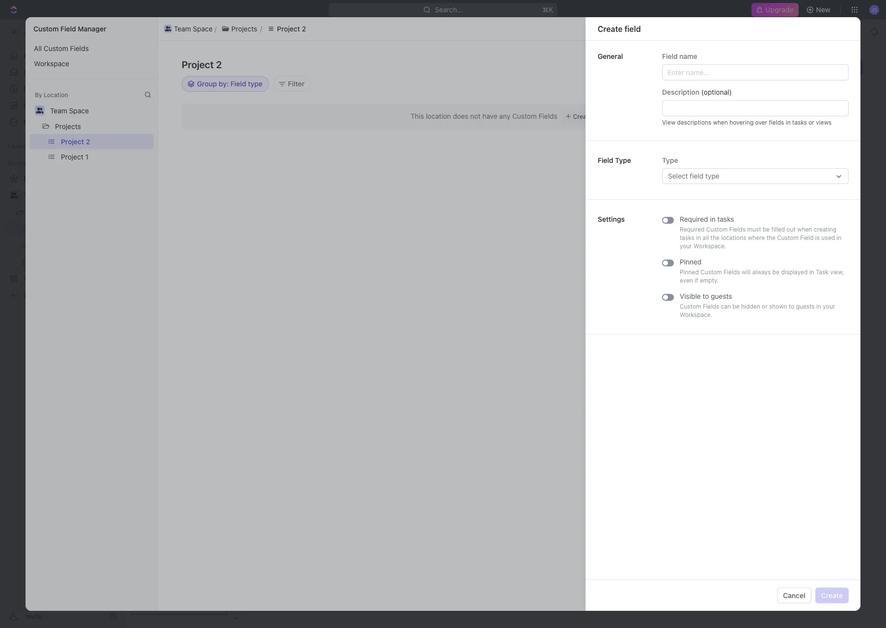 Task type: describe. For each thing, give the bounding box(es) containing it.
add for add existing field
[[707, 60, 720, 68]]

view,
[[830, 269, 844, 276]]

changed
[[632, 117, 656, 124]]

custom up all
[[706, 226, 728, 233]]

to inside the task sidebar content "section"
[[699, 117, 706, 124]]

field inside required in tasks required custom fields must be filled out when creating tasks in all the locations where the custom field is used in your workspace.
[[800, 235, 814, 241]]

all custom fields button
[[29, 41, 154, 56]]

used
[[822, 235, 835, 241]]

any
[[499, 112, 510, 120]]

#8678g9yju (you don't have access)
[[620, 94, 760, 109]]

all custom fields
[[34, 44, 89, 52]]

dates
[[404, 118, 422, 126]]

new button
[[803, 2, 837, 18]]

add existing field
[[707, 60, 764, 68]]

create new field button
[[773, 56, 838, 72]]

0 horizontal spatial have
[[483, 112, 497, 120]]

search...
[[435, 6, 463, 14]]

0 vertical spatial team space
[[174, 25, 213, 33]]

home link
[[4, 48, 121, 63]]

task inside pinned pinned custom fields will always be displayed in task view, even if empty.
[[816, 269, 829, 276]]

1
[[85, 153, 88, 161]]

create field
[[598, 24, 641, 33]]

description
[[147, 160, 183, 168]]

2 required from the top
[[680, 226, 705, 233]]

Enter name... text field
[[662, 64, 849, 81]]

custom inside visible to guests custom fields can be hidden or shown to guests in your workspace.
[[680, 303, 701, 310]]

field up all custom fields
[[60, 25, 76, 33]]

project 1
[[61, 153, 88, 161]]

1 horizontal spatial projects link
[[154, 37, 180, 45]]

fields left create one button
[[539, 112, 557, 120]]

team inside sidebar navigation
[[24, 191, 41, 199]]

type button
[[662, 156, 849, 184]]

add for add description
[[133, 160, 146, 168]]

field down created
[[662, 52, 678, 60]]

task inside add task button
[[830, 63, 845, 71]]

general
[[598, 52, 623, 60]]

1 vertical spatial team space
[[50, 107, 89, 115]]

task
[[667, 94, 678, 101]]

by
[[35, 91, 42, 98]]

create inside create button
[[821, 592, 843, 600]]

user group image
[[165, 26, 171, 31]]

Type text field
[[668, 169, 831, 184]]

1 the from the left
[[711, 235, 720, 241]]

not
[[470, 112, 481, 120]]

cancel button
[[777, 588, 811, 604]]

have inside #8678g9yju (you don't have access)
[[637, 102, 651, 109]]

will
[[742, 269, 751, 276]]

custom down out
[[777, 235, 799, 241]]

required in tasks required custom fields must be filled out when creating tasks in all the locations where the custom field is used in your workspace.
[[680, 215, 842, 250]]

1 vertical spatial project 2 button
[[56, 134, 154, 149]]

0 horizontal spatial project 2 link
[[190, 37, 218, 45]]

hovering
[[730, 119, 754, 126]]

2 vertical spatial to
[[789, 303, 795, 310]]

location
[[44, 91, 68, 98]]

2 vertical spatial tasks
[[680, 235, 695, 241]]

over
[[755, 119, 767, 126]]

attachments
[[114, 227, 167, 238]]

0 vertical spatial team space link
[[131, 26, 185, 37]]

type inside dropdown button
[[662, 156, 678, 165]]

1 vertical spatial projects button
[[51, 118, 85, 134]]

location
[[426, 112, 451, 120]]

board
[[162, 91, 181, 99]]

in inside visible to guests custom fields can be hidden or shown to guests in your workspace.
[[816, 303, 821, 310]]

1 vertical spatial tasks
[[717, 215, 734, 224]]

creating
[[814, 226, 837, 233]]

status
[[658, 117, 675, 124]]

table
[[276, 91, 294, 99]]

2 pinned from the top
[[680, 269, 699, 276]]

created this task by copying
[[630, 94, 712, 101]]

upgrade link
[[752, 3, 799, 17]]

invite
[[26, 613, 43, 621]]

task sidebar navigation tab list
[[811, 59, 832, 117]]

field for create new field
[[817, 60, 832, 68]]

team space, , element
[[91, 36, 101, 46]]

(you
[[747, 94, 760, 101]]

workspace. inside visible to guests custom fields can be hidden or shown to guests in your workspace.
[[680, 312, 712, 319]]

field name
[[662, 52, 697, 60]]

fields
[[769, 119, 784, 126]]

86dqk6r6a button
[[150, 64, 189, 76]]

Edit task name text field
[[114, 85, 536, 104]]

0 vertical spatial guests
[[711, 293, 732, 301]]

list containing project 2
[[26, 134, 158, 165]]

name
[[680, 52, 697, 60]]

subtasks
[[157, 195, 190, 204]]

share button
[[711, 33, 741, 49]]

is
[[815, 235, 820, 241]]

0 vertical spatial project 2 button
[[262, 23, 311, 35]]

search
[[731, 91, 753, 99]]

filled
[[772, 226, 785, 233]]

don't
[[620, 102, 635, 109]]

sidebar navigation
[[0, 20, 125, 629]]

7 mins for changed status from
[[774, 117, 792, 124]]

settings
[[598, 215, 625, 224]]

team space inside sidebar navigation
[[24, 191, 62, 199]]

2 the from the left
[[767, 235, 776, 241]]

open
[[712, 117, 728, 124]]

1 required from the top
[[680, 215, 708, 224]]

0 vertical spatial tasks
[[792, 119, 807, 126]]

fields inside button
[[70, 44, 89, 52]]

empty.
[[700, 277, 719, 284]]

projects inside list
[[231, 25, 257, 33]]

be for custom
[[773, 269, 780, 276]]

calendar link
[[227, 88, 258, 102]]

descriptions
[[677, 119, 712, 126]]

even
[[680, 277, 693, 284]]

in inside pinned pinned custom fields will always be displayed in task view, even if empty.
[[809, 269, 814, 276]]

fields inside required in tasks required custom fields must be filled out when creating tasks in all the locations where the custom field is used in your workspace.
[[729, 226, 746, 233]]

project 1 button
[[56, 149, 154, 165]]

1 horizontal spatial project 2 link
[[237, 26, 281, 37]]

create for field
[[598, 24, 623, 33]]

projects inside tree
[[29, 208, 55, 216]]

1 vertical spatial team space button
[[46, 103, 93, 118]]

locations
[[721, 235, 746, 241]]

team left user group icon
[[143, 27, 161, 35]]

all
[[34, 44, 42, 52]]

list containing all custom fields
[[26, 41, 158, 71]]

1 horizontal spatial team space button
[[162, 23, 215, 35]]

your inside required in tasks required custom fields must be filled out when creating tasks in all the locations where the custom field is used in your workspace.
[[680, 243, 692, 250]]

task sidebar content section
[[600, 54, 806, 604]]

custom inside button
[[44, 44, 68, 52]]

if
[[695, 277, 698, 284]]

can
[[721, 303, 731, 310]]

dashboards
[[24, 101, 62, 110]]

this location does not have any custom fields
[[411, 112, 557, 120]]

be for guests
[[733, 303, 740, 310]]

be inside required in tasks required custom fields must be filled out when creating tasks in all the locations where the custom field is used in your workspace.
[[763, 226, 770, 233]]

docs link
[[4, 81, 121, 97]]

where
[[748, 235, 765, 241]]

access)
[[652, 102, 674, 109]]

create new field
[[779, 60, 832, 68]]

favorites button
[[4, 140, 38, 152]]

nov
[[688, 38, 699, 45]]

by location
[[35, 91, 68, 98]]

create one button
[[561, 111, 608, 122]]

projects link inside sidebar navigation
[[29, 204, 93, 220]]

space inside list
[[193, 25, 213, 33]]



Task type: vqa. For each thing, say whether or not it's contained in the screenshot.
Checked element
no



Task type: locate. For each thing, give the bounding box(es) containing it.
add description button
[[117, 156, 533, 172]]

2 vertical spatial be
[[733, 303, 740, 310]]

0 vertical spatial be
[[763, 226, 770, 233]]

have down created
[[637, 102, 651, 109]]

0 horizontal spatial the
[[711, 235, 720, 241]]

be inside visible to guests custom fields can be hidden or shown to guests in your workspace.
[[733, 303, 740, 310]]

add inside add description button
[[133, 160, 146, 168]]

0 horizontal spatial project 2 button
[[56, 134, 154, 149]]

0 horizontal spatial projects button
[[51, 118, 85, 134]]

or for when
[[809, 119, 814, 126]]

to
[[699, 117, 706, 124], [703, 293, 709, 301], [789, 303, 795, 310]]

add description
[[133, 160, 183, 168]]

inbox
[[24, 68, 41, 76]]

create left the one on the top of page
[[573, 113, 592, 120]]

fields left team space, , element
[[70, 44, 89, 52]]

custom up workspace
[[44, 44, 68, 52]]

send
[[773, 582, 790, 590]]

project 2 inside project 2 link
[[249, 27, 279, 35]]

custom field manager
[[33, 25, 106, 33]]

project 2
[[277, 25, 306, 33], [249, 27, 279, 35], [182, 58, 222, 70], [149, 59, 207, 75], [61, 138, 90, 146]]

7 mins up fields
[[774, 94, 792, 101]]

Search tasks... text field
[[764, 112, 862, 126]]

0 vertical spatial team space button
[[162, 23, 215, 35]]

fields left the will at the right of page
[[724, 269, 740, 276]]

0 horizontal spatial guests
[[711, 293, 732, 301]]

projects / project 2
[[154, 37, 218, 45]]

team down location
[[50, 107, 67, 115]]

add inside add existing field button
[[707, 60, 720, 68]]

0 horizontal spatial add
[[133, 160, 146, 168]]

created on nov 17
[[656, 38, 707, 45]]

1 vertical spatial to
[[703, 293, 709, 301]]

0 vertical spatial to
[[699, 117, 706, 124]]

to left the open
[[699, 117, 706, 124]]

view descriptions when hovering over fields in tasks or views
[[662, 119, 832, 126]]

0 horizontal spatial field
[[625, 24, 641, 33]]

this
[[411, 112, 424, 120]]

activity
[[812, 77, 831, 83]]

be left filled
[[763, 226, 770, 233]]

view
[[662, 119, 676, 126]]

custom down visible
[[680, 303, 701, 310]]

1 vertical spatial have
[[483, 112, 497, 120]]

team space right user group image
[[24, 191, 62, 199]]

one
[[594, 113, 604, 120]]

attachments button
[[114, 221, 536, 244]]

custom right any
[[512, 112, 537, 120]]

2 type from the left
[[662, 156, 678, 165]]

create one
[[573, 113, 604, 120]]

must
[[747, 226, 761, 233]]

⌘k
[[543, 6, 553, 14]]

workspace. down visible
[[680, 312, 712, 319]]

fields inside pinned pinned custom fields will always be displayed in task view, even if empty.
[[724, 269, 740, 276]]

field down the one on the top of page
[[598, 156, 613, 165]]

add task button
[[809, 59, 851, 75]]

project 2 button
[[262, 23, 311, 35], [56, 134, 154, 149]]

project
[[277, 25, 300, 33], [249, 27, 273, 35], [190, 37, 212, 45], [182, 58, 214, 70], [149, 59, 193, 75], [61, 138, 84, 146], [61, 153, 83, 161]]

1 horizontal spatial the
[[767, 235, 776, 241]]

0 vertical spatial required
[[680, 215, 708, 224]]

created
[[632, 94, 653, 101]]

create inside create one button
[[573, 113, 592, 120]]

0 horizontal spatial or
[[762, 303, 768, 310]]

team space link up 86dqk6r6a
[[131, 26, 185, 37]]

tasks up locations
[[717, 215, 734, 224]]

0 vertical spatial or
[[809, 119, 814, 126]]

by
[[680, 94, 687, 101]]

changed status from
[[630, 117, 691, 124]]

1 vertical spatial guests
[[796, 303, 815, 310]]

be
[[763, 226, 770, 233], [773, 269, 780, 276], [733, 303, 740, 310]]

7 mins right over
[[774, 117, 792, 124]]

/
[[187, 27, 189, 35], [233, 27, 235, 35], [184, 37, 186, 45]]

2 horizontal spatial /
[[233, 27, 235, 35]]

0 vertical spatial pinned
[[680, 258, 702, 266]]

when left 'hovering'
[[713, 119, 728, 126]]

1 horizontal spatial /
[[187, 27, 189, 35]]

be right can in the top right of the page
[[733, 303, 740, 310]]

upgrade
[[766, 6, 794, 14]]

mins for changed status from
[[779, 117, 792, 124]]

team space button
[[162, 23, 215, 35], [46, 103, 93, 118]]

add up activity
[[815, 63, 828, 71]]

1 horizontal spatial field
[[749, 60, 764, 68]]

fields up locations
[[729, 226, 746, 233]]

0 horizontal spatial tasks
[[680, 235, 695, 241]]

1 horizontal spatial have
[[637, 102, 651, 109]]

1 horizontal spatial team space link
[[131, 26, 185, 37]]

1 vertical spatial when
[[797, 226, 812, 233]]

favorites
[[8, 143, 34, 150]]

tasks left all
[[680, 235, 695, 241]]

tree inside sidebar navigation
[[4, 171, 121, 304]]

table link
[[274, 88, 294, 102]]

1 pinned from the top
[[680, 258, 702, 266]]

1 horizontal spatial projects button
[[217, 23, 262, 35]]

custom up empty.
[[701, 269, 722, 276]]

be right 'always'
[[773, 269, 780, 276]]

project inside project 1 button
[[61, 153, 83, 161]]

tasks
[[792, 119, 807, 126], [717, 215, 734, 224], [680, 235, 695, 241]]

1 horizontal spatial project 2 button
[[262, 23, 311, 35]]

user group image
[[10, 193, 17, 198]]

1 7 from the top
[[774, 94, 777, 101]]

tree containing team space
[[4, 171, 121, 304]]

(optional)
[[701, 88, 732, 96]]

on
[[679, 38, 686, 45]]

your
[[680, 243, 692, 250], [823, 303, 835, 310]]

send button
[[767, 578, 796, 594]]

workspace. inside required in tasks required custom fields must be filled out when creating tasks in all the locations where the custom field is used in your workspace.
[[694, 243, 726, 250]]

list
[[162, 23, 842, 35], [26, 41, 158, 71], [26, 134, 158, 165]]

tasks right fields
[[792, 119, 807, 126]]

7
[[774, 94, 777, 101], [774, 117, 777, 124]]

space inside team space link
[[43, 191, 62, 199]]

or left shown on the right top of the page
[[762, 303, 768, 310]]

field left is
[[800, 235, 814, 241]]

mins for created this task by copying
[[779, 94, 792, 101]]

add for add task
[[815, 63, 828, 71]]

1 horizontal spatial add
[[707, 60, 720, 68]]

create left new
[[779, 60, 800, 68]]

7 for created this task by copying
[[774, 94, 777, 101]]

17
[[701, 38, 707, 45]]

field for add existing field
[[749, 60, 764, 68]]

this
[[655, 94, 665, 101]]

mins right over
[[779, 117, 792, 124]]

fields left can in the top right of the page
[[703, 303, 719, 310]]

1 vertical spatial your
[[823, 303, 835, 310]]

description
[[662, 88, 700, 96]]

create inside "create new field" button
[[779, 60, 800, 68]]

team up the projects / project 2
[[174, 25, 191, 33]]

guests right shown on the right top of the page
[[796, 303, 815, 310]]

create for new
[[779, 60, 800, 68]]

create up general
[[598, 24, 623, 33]]

your down view,
[[823, 303, 835, 310]]

7 for changed status from
[[774, 117, 777, 124]]

2 horizontal spatial tasks
[[792, 119, 807, 126]]

team space button up the projects / project 2
[[162, 23, 215, 35]]

2 mins from the top
[[779, 117, 792, 124]]

2 vertical spatial list
[[26, 134, 158, 165]]

0 horizontal spatial team space link
[[24, 188, 119, 203]]

1 horizontal spatial your
[[823, 303, 835, 310]]

add left description
[[133, 160, 146, 168]]

required
[[680, 215, 708, 224], [680, 226, 705, 233]]

to right visible
[[703, 293, 709, 301]]

1 horizontal spatial be
[[763, 226, 770, 233]]

workspace
[[34, 59, 69, 68]]

workspace button
[[29, 56, 154, 71]]

0 horizontal spatial be
[[733, 303, 740, 310]]

0 vertical spatial 7
[[774, 94, 777, 101]]

0 horizontal spatial type
[[615, 156, 631, 165]]

0 vertical spatial when
[[713, 119, 728, 126]]

None text field
[[662, 100, 849, 116]]

add existing field button
[[702, 56, 769, 72]]

copying
[[688, 94, 710, 101]]

create right cancel
[[821, 592, 843, 600]]

team space up the projects / project 2
[[174, 25, 213, 33]]

workspace.
[[694, 243, 726, 250], [680, 312, 712, 319]]

1 type from the left
[[615, 156, 631, 165]]

1 vertical spatial task
[[816, 269, 829, 276]]

have
[[637, 102, 651, 109], [483, 112, 497, 120]]

0 horizontal spatial when
[[713, 119, 728, 126]]

2 horizontal spatial be
[[773, 269, 780, 276]]

1 mins from the top
[[779, 94, 792, 101]]

2 horizontal spatial field
[[817, 60, 832, 68]]

7 right over
[[774, 117, 777, 124]]

0 horizontal spatial /
[[184, 37, 186, 45]]

the
[[711, 235, 720, 241], [767, 235, 776, 241]]

when inside required in tasks required custom fields must be filled out when creating tasks in all the locations where the custom field is used in your workspace.
[[797, 226, 812, 233]]

team space down location
[[50, 107, 89, 115]]

create button
[[815, 588, 849, 604]]

0 horizontal spatial projects link
[[29, 204, 93, 220]]

7 mins for created this task by copying
[[774, 94, 792, 101]]

team right user group image
[[24, 191, 41, 199]]

1 horizontal spatial type
[[662, 156, 678, 165]]

0 horizontal spatial your
[[680, 243, 692, 250]]

1 vertical spatial pinned
[[680, 269, 699, 276]]

add left existing
[[707, 60, 720, 68]]

team space link down the project 1 on the top of page
[[24, 188, 119, 203]]

when right out
[[797, 226, 812, 233]]

guests up can in the top right of the page
[[711, 293, 732, 301]]

inbox link
[[4, 64, 121, 80]]

0 vertical spatial list
[[162, 23, 842, 35]]

have right not
[[483, 112, 497, 120]]

0 vertical spatial workspace.
[[694, 243, 726, 250]]

list link
[[197, 88, 211, 102]]

0 horizontal spatial team space button
[[46, 103, 93, 118]]

#8678g9yju
[[712, 94, 746, 101]]

share
[[717, 37, 735, 45]]

cancel
[[783, 592, 806, 600]]

fields inside visible to guests custom fields can be hidden or shown to guests in your workspace.
[[703, 303, 719, 310]]

new
[[816, 6, 831, 14]]

projects link
[[191, 26, 231, 37], [154, 37, 180, 45], [29, 204, 93, 220]]

1 vertical spatial workspace.
[[680, 312, 712, 319]]

1 vertical spatial required
[[680, 226, 705, 233]]

the down filled
[[767, 235, 776, 241]]

created
[[656, 38, 678, 45]]

0 vertical spatial mins
[[779, 94, 792, 101]]

create for one
[[573, 113, 592, 120]]

list
[[199, 91, 211, 99]]

2 7 mins from the top
[[774, 117, 792, 124]]

views
[[816, 119, 832, 126]]

0 vertical spatial 7 mins
[[774, 94, 792, 101]]

description (optional)
[[662, 88, 732, 96]]

manager
[[78, 25, 106, 33]]

out
[[787, 226, 796, 233]]

be inside pinned pinned custom fields will always be displayed in task view, even if empty.
[[773, 269, 780, 276]]

1 horizontal spatial or
[[809, 119, 814, 126]]

2 vertical spatial team space
[[24, 191, 62, 199]]

team space button down location
[[46, 103, 93, 118]]

mins up fields
[[779, 94, 792, 101]]

2 horizontal spatial projects link
[[191, 26, 231, 37]]

or left views
[[809, 119, 814, 126]]

calendar
[[229, 91, 258, 99]]

task
[[830, 63, 845, 71], [816, 269, 829, 276]]

projects button
[[217, 23, 262, 35], [51, 118, 85, 134]]

or for guests
[[762, 303, 768, 310]]

1 vertical spatial mins
[[779, 117, 792, 124]]

field type
[[598, 156, 631, 165]]

0 vertical spatial projects button
[[217, 23, 262, 35]]

from
[[676, 117, 689, 124]]

2 7 from the top
[[774, 117, 777, 124]]

1 vertical spatial or
[[762, 303, 768, 310]]

1 horizontal spatial guests
[[796, 303, 815, 310]]

list containing team space
[[162, 23, 842, 35]]

7 right (you
[[774, 94, 777, 101]]

1 horizontal spatial when
[[797, 226, 812, 233]]

1 vertical spatial team space link
[[24, 188, 119, 203]]

86dqk6r6a
[[154, 67, 186, 74]]

subtasks button
[[153, 191, 194, 209]]

workspace. down all
[[694, 243, 726, 250]]

the right all
[[711, 235, 720, 241]]

task up activity
[[830, 63, 845, 71]]

1 vertical spatial 7 mins
[[774, 117, 792, 124]]

displayed
[[781, 269, 808, 276]]

your up even
[[680, 243, 692, 250]]

2 horizontal spatial add
[[815, 63, 828, 71]]

add inside add task button
[[815, 63, 828, 71]]

0 vertical spatial task
[[830, 63, 845, 71]]

1 vertical spatial 7
[[774, 117, 777, 124]]

0 vertical spatial your
[[680, 243, 692, 250]]

all
[[703, 235, 709, 241]]

team space link
[[131, 26, 185, 37], [24, 188, 119, 203]]

0 vertical spatial have
[[637, 102, 651, 109]]

custom inside pinned pinned custom fields will always be displayed in task view, even if empty.
[[701, 269, 722, 276]]

field
[[60, 25, 76, 33], [662, 52, 678, 60], [598, 156, 613, 165], [800, 235, 814, 241]]

1 horizontal spatial tasks
[[717, 215, 734, 224]]

project inside project 2 link
[[249, 27, 273, 35]]

to right shown on the right top of the page
[[789, 303, 795, 310]]

1 horizontal spatial task
[[830, 63, 845, 71]]

1 vertical spatial list
[[26, 41, 158, 71]]

or inside visible to guests custom fields can be hidden or shown to guests in your workspace.
[[762, 303, 768, 310]]

task left view,
[[816, 269, 829, 276]]

1 7 mins from the top
[[774, 94, 792, 101]]

0 horizontal spatial task
[[816, 269, 829, 276]]

tree
[[4, 171, 121, 304]]

your inside visible to guests custom fields can be hidden or shown to guests in your workspace.
[[823, 303, 835, 310]]

visible to guests custom fields can be hidden or shown to guests in your workspace.
[[680, 293, 835, 319]]

custom up all on the left top of page
[[33, 25, 59, 33]]

1 vertical spatial be
[[773, 269, 780, 276]]



